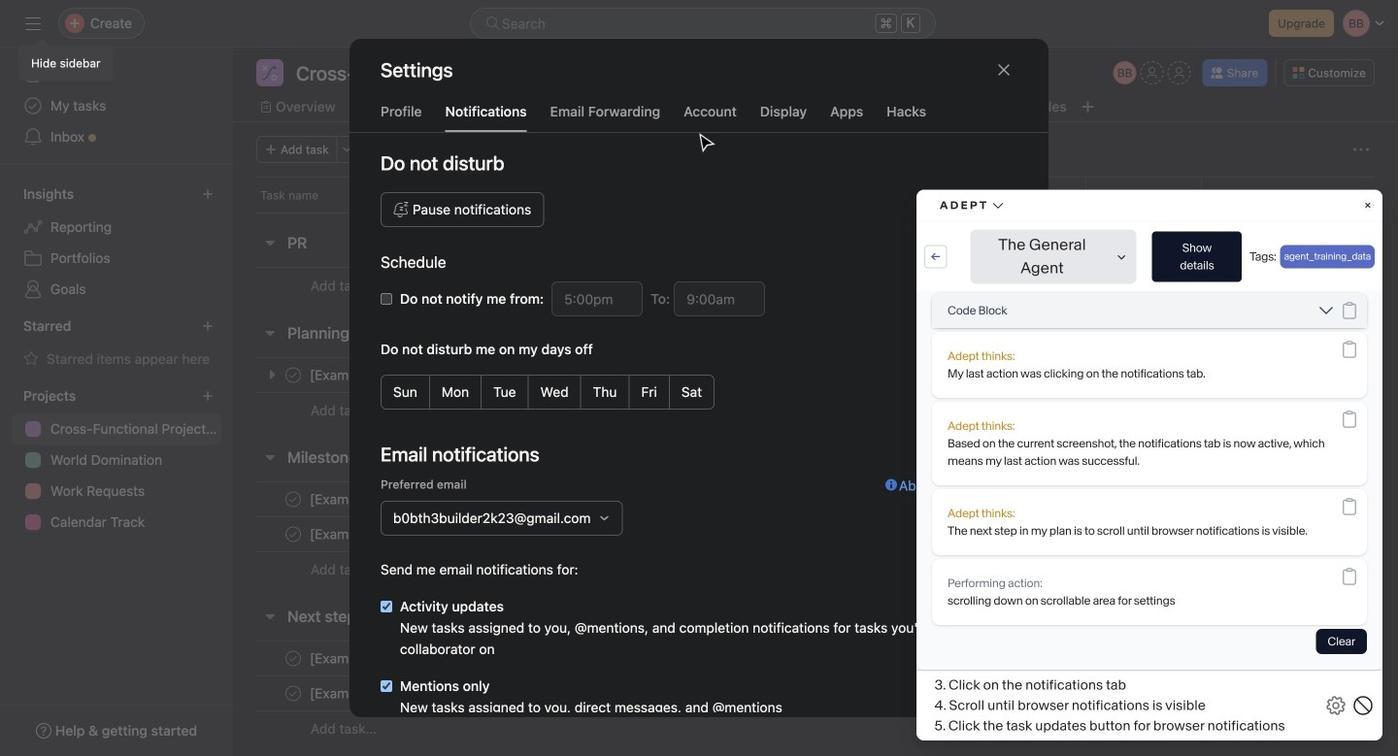 Task type: vqa. For each thing, say whether or not it's contained in the screenshot.
top Photo
no



Task type: describe. For each thing, give the bounding box(es) containing it.
task name text field for [example] approve campaign copy cell
[[306, 684, 557, 704]]

mark complete checkbox for task name text field within [example] find venue for holiday party cell
[[282, 682, 305, 705]]

hide sidebar image
[[25, 16, 41, 31]]

mark complete image for task name text field within [example] find venue for holiday party cell
[[282, 682, 305, 705]]

collapse task list for this group image for [example] approve campaign copy cell
[[262, 609, 278, 624]]

projects element
[[0, 379, 233, 542]]

Task name text field
[[306, 490, 478, 509]]

header next steps tree grid
[[233, 641, 1398, 747]]

mark complete checkbox for task name text field inside [example] approve campaign copy cell
[[282, 647, 305, 671]]

[example] approve campaign copy cell
[[233, 641, 855, 677]]

task name text field inside [example] approve campaign copy cell
[[306, 649, 534, 669]]

global element
[[0, 48, 233, 164]]

starred element
[[0, 309, 233, 379]]

header milestones tree grid
[[233, 482, 1398, 588]]

mark complete checkbox for task name text box
[[282, 488, 305, 511]]



Task type: locate. For each thing, give the bounding box(es) containing it.
1 mark complete image from the top
[[282, 488, 305, 511]]

task name text field inside [example] find venue for holiday party cell
[[306, 684, 557, 704]]

2 collapse task list for this group image from the top
[[262, 325, 278, 341]]

mark complete image inside [example] finalize budget "cell"
[[282, 488, 305, 511]]

3 mark complete checkbox from the top
[[282, 647, 305, 671]]

2 collapse task list for this group image from the top
[[262, 609, 278, 624]]

task name text field inside [example] evaluate new email marketing platform cell
[[306, 525, 624, 544]]

mark complete image inside [example] evaluate new email marketing platform cell
[[282, 523, 305, 546]]

3 task name text field from the top
[[306, 684, 557, 704]]

None checkbox
[[381, 293, 392, 305], [381, 681, 392, 692], [381, 293, 392, 305], [381, 681, 392, 692]]

[example] finalize budget cell
[[233, 482, 855, 518]]

mark complete image
[[282, 488, 305, 511], [282, 523, 305, 546]]

1 mark complete image from the top
[[282, 647, 305, 671]]

2 mark complete checkbox from the top
[[282, 523, 305, 546]]

mark complete checkbox inside [example] finalize budget "cell"
[[282, 488, 305, 511]]

0 vertical spatial mark complete image
[[282, 647, 305, 671]]

[example] find venue for holiday party cell
[[233, 676, 855, 712]]

Mark complete checkbox
[[282, 488, 305, 511], [282, 523, 305, 546], [282, 647, 305, 671], [282, 682, 305, 705]]

collapse task list for this group image
[[262, 450, 278, 465], [262, 609, 278, 624]]

mark complete image
[[282, 647, 305, 671], [282, 682, 305, 705]]

header planning tree grid
[[233, 357, 1398, 428]]

1 task name text field from the top
[[306, 525, 624, 544]]

None checkbox
[[381, 601, 392, 613]]

settings tab list
[[350, 101, 1049, 133]]

None text field
[[291, 59, 559, 86], [552, 282, 643, 317], [291, 59, 559, 86], [552, 282, 643, 317]]

1 vertical spatial task name text field
[[306, 649, 534, 669]]

mark complete checkbox inside [example] approve campaign copy cell
[[282, 647, 305, 671]]

tooltip
[[19, 41, 112, 80]]

row
[[233, 177, 1398, 213], [256, 212, 1375, 214], [233, 267, 1398, 304], [233, 392, 1398, 428], [233, 482, 1398, 518], [233, 517, 1398, 553], [233, 552, 1398, 588], [233, 641, 1398, 677], [233, 676, 1398, 712], [233, 711, 1398, 747]]

task name text field for [example] finalize budget "cell"
[[306, 525, 624, 544]]

0 vertical spatial collapse task list for this group image
[[262, 235, 278, 251]]

1 vertical spatial collapse task list for this group image
[[262, 609, 278, 624]]

insights element
[[0, 177, 233, 309]]

collapse task list for this group image for [example] finalize budget "cell"
[[262, 450, 278, 465]]

1 collapse task list for this group image from the top
[[262, 235, 278, 251]]

dialog
[[350, 39, 1049, 756]]

mark complete checkbox inside [example] find venue for holiday party cell
[[282, 682, 305, 705]]

0 vertical spatial task name text field
[[306, 525, 624, 544]]

mark complete image for task name text box
[[282, 488, 305, 511]]

2 vertical spatial task name text field
[[306, 684, 557, 704]]

1 collapse task list for this group image from the top
[[262, 450, 278, 465]]

1 mark complete checkbox from the top
[[282, 488, 305, 511]]

2 mark complete image from the top
[[282, 523, 305, 546]]

0 vertical spatial mark complete image
[[282, 488, 305, 511]]

mark complete image inside [example] approve campaign copy cell
[[282, 647, 305, 671]]

1 vertical spatial mark complete image
[[282, 523, 305, 546]]

mark complete checkbox for task name text field inside [example] evaluate new email marketing platform cell
[[282, 523, 305, 546]]

2 task name text field from the top
[[306, 649, 534, 669]]

mark complete checkbox inside [example] evaluate new email marketing platform cell
[[282, 523, 305, 546]]

4 mark complete checkbox from the top
[[282, 682, 305, 705]]

mark complete image inside [example] find venue for holiday party cell
[[282, 682, 305, 705]]

1 vertical spatial collapse task list for this group image
[[262, 325, 278, 341]]

None text field
[[674, 282, 765, 317]]

mark complete image for task name text field inside [example] evaluate new email marketing platform cell
[[282, 523, 305, 546]]

collapse task list for this group image
[[262, 235, 278, 251], [262, 325, 278, 341]]

Task name text field
[[306, 525, 624, 544], [306, 649, 534, 669], [306, 684, 557, 704]]

close this dialog image
[[996, 62, 1012, 78]]

0 vertical spatial collapse task list for this group image
[[262, 450, 278, 465]]

manage project members image
[[1114, 61, 1137, 84]]

[example] evaluate new email marketing platform cell
[[233, 517, 855, 553]]

1 vertical spatial mark complete image
[[282, 682, 305, 705]]

line_and_symbols image
[[262, 65, 278, 81]]

2 mark complete image from the top
[[282, 682, 305, 705]]

mark complete image for task name text field inside [example] approve campaign copy cell
[[282, 647, 305, 671]]



